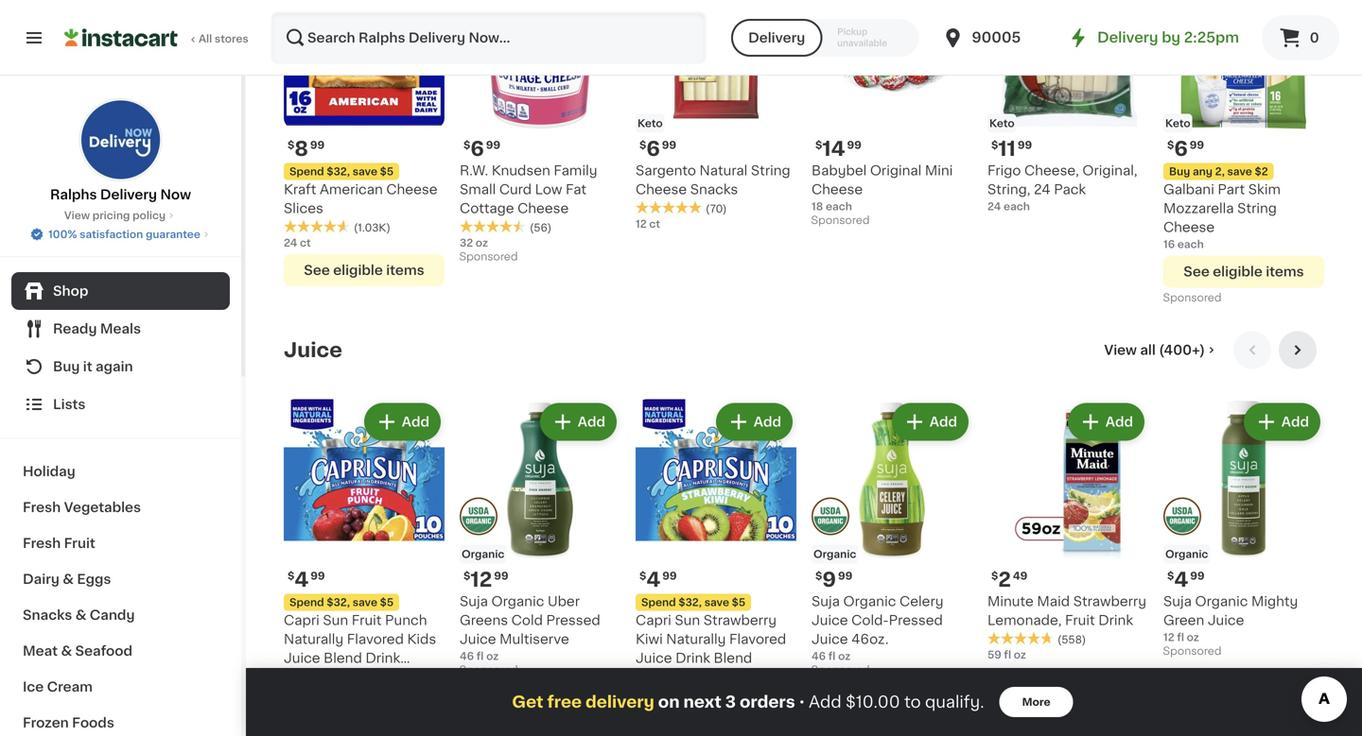 Task type: locate. For each thing, give the bounding box(es) containing it.
fl down greens
[[476, 651, 484, 662]]

frozen foods
[[23, 717, 114, 730]]

add inside treatment tracker modal dialog
[[809, 695, 842, 711]]

0 horizontal spatial blend
[[324, 652, 362, 665]]

babybel original mini cheese 18 each
[[812, 164, 953, 212]]

oz up many in stock
[[678, 688, 691, 698]]

& left eggs
[[63, 573, 74, 586]]

& for dairy
[[63, 573, 74, 586]]

12
[[636, 219, 647, 229], [470, 570, 492, 590], [1163, 633, 1175, 643]]

delivery inside delivery button
[[748, 31, 805, 44]]

oz down green
[[1187, 633, 1199, 643]]

4 up green
[[1174, 570, 1188, 590]]

fresh vegetables
[[23, 501, 141, 515]]

6 right x
[[659, 688, 666, 698]]

strawberry for spend $32, save $5
[[703, 614, 777, 627]]

★★★★★
[[636, 201, 702, 214], [636, 201, 702, 214], [284, 220, 350, 233], [284, 220, 350, 233], [460, 220, 526, 233], [460, 220, 526, 233], [988, 632, 1054, 646], [988, 632, 1054, 646], [284, 670, 350, 683], [284, 670, 350, 683], [636, 670, 702, 683], [636, 670, 702, 683]]

99 up greens
[[494, 571, 508, 581]]

flavored inside capri sun fruit punch naturally flavored kids juice blend drink pouches
[[347, 633, 404, 646]]

fruit left punch
[[352, 614, 382, 627]]

ct
[[649, 219, 660, 229], [300, 238, 311, 248]]

1 vertical spatial buy
[[53, 360, 80, 374]]

0 vertical spatial &
[[63, 573, 74, 586]]

get
[[512, 695, 543, 711]]

capri for capri sun fruit punch naturally flavored kids juice blend drink pouches
[[284, 614, 319, 627]]

1 horizontal spatial item badge image
[[812, 498, 849, 536]]

46 inside suja organic uber greens cold pressed juice multiserve 46 fl oz
[[460, 651, 474, 662]]

0 horizontal spatial $ 4 99
[[288, 570, 325, 590]]

2 add button from the left
[[542, 405, 615, 439]]

meat & seafood
[[23, 645, 132, 658]]

3 add button from the left
[[718, 405, 791, 439]]

shop
[[53, 285, 88, 298]]

see eligible items down 'galbani part skim mozzarella string cheese 16 each' in the top right of the page
[[1184, 265, 1304, 278]]

capri inside capri sun fruit punch naturally flavored kids juice blend drink pouches
[[284, 614, 319, 627]]

cheese inside "kraft american cheese slices"
[[386, 183, 438, 196]]

ready
[[53, 323, 97, 336]]

99 right 9 on the bottom right
[[838, 571, 853, 581]]

each inside frigo cheese, original, string, 24 pack 24 each
[[1004, 201, 1030, 212]]

1 horizontal spatial naturally
[[666, 633, 726, 646]]

see down 24 ct on the top
[[304, 264, 330, 277]]

$ 4 99 up kiwi
[[639, 570, 677, 590]]

46 up treatment tracker modal dialog
[[812, 651, 826, 662]]

strawberry up get free delivery on next 3 orders • add $10.00 to qualify.
[[703, 614, 777, 627]]

2 horizontal spatial each
[[1177, 239, 1204, 249]]

keto up the buy any 2, save $2
[[1165, 118, 1191, 128]]

any
[[1193, 166, 1213, 177]]

juice
[[284, 340, 342, 360], [812, 614, 848, 627], [1208, 614, 1244, 627], [460, 633, 496, 646], [812, 633, 848, 646], [284, 652, 320, 665], [636, 652, 672, 665]]

capri up pouches
[[284, 614, 319, 627]]

12 inside suja organic mighty green juice 12 fl oz
[[1163, 633, 1175, 643]]

buy up galbani on the top
[[1169, 166, 1190, 177]]

$ 6 99 for r.w.
[[463, 139, 500, 159]]

2 keto from the left
[[989, 118, 1015, 128]]

cheese inside babybel original mini cheese 18 each
[[812, 183, 863, 196]]

spend $32, save $5
[[289, 166, 394, 177], [289, 598, 394, 608], [641, 598, 746, 608]]

delivery for delivery
[[748, 31, 805, 44]]

0 horizontal spatial flavored
[[347, 633, 404, 646]]

1 horizontal spatial view
[[1104, 344, 1137, 357]]

0 horizontal spatial $ 6 99
[[463, 139, 500, 159]]

0 horizontal spatial eligible
[[333, 264, 383, 277]]

1 horizontal spatial string
[[1237, 202, 1277, 215]]

0 horizontal spatial capri
[[284, 614, 319, 627]]

1 horizontal spatial suja
[[812, 595, 840, 608]]

pressed inside suja organic celery juice cold-pressed juice 46oz. 46 fl oz
[[889, 614, 943, 627]]

see eligible items button down (1.03k)
[[284, 254, 445, 286]]

fruit inside capri sun fruit punch naturally flavored kids juice blend drink pouches
[[352, 614, 382, 627]]

$5 inside product group
[[380, 166, 394, 177]]

string down skim
[[1237, 202, 1277, 215]]

delivery by 2:25pm link
[[1067, 26, 1239, 49]]

kraft
[[284, 183, 316, 196]]

1 horizontal spatial see eligible items button
[[1163, 256, 1324, 288]]

0 horizontal spatial 46
[[460, 651, 474, 662]]

spend $32, save $5 for 6
[[289, 166, 394, 177]]

strawberry for 2
[[1073, 595, 1146, 608]]

oz inside suja organic uber greens cold pressed juice multiserve 46 fl oz
[[486, 651, 499, 662]]

1 $ 6 99 from the left
[[463, 139, 500, 159]]

2 blend from the left
[[714, 652, 752, 665]]

items down (1.03k)
[[386, 264, 424, 277]]

blend up 3
[[714, 652, 752, 665]]

0 horizontal spatial see eligible items button
[[284, 254, 445, 286]]

1 sun from the left
[[323, 614, 348, 627]]

fl inside suja organic uber greens cold pressed juice multiserve 46 fl oz
[[476, 651, 484, 662]]

view inside "item carousel" region
[[1104, 344, 1137, 357]]

12 up greens
[[470, 570, 492, 590]]

ct inside group
[[300, 238, 311, 248]]

blend for juice
[[324, 652, 362, 665]]

1 horizontal spatial buy
[[1169, 166, 1190, 177]]

99 right '8'
[[310, 140, 325, 150]]

2 flavored from the left
[[729, 633, 786, 646]]

1 item badge image from the left
[[460, 498, 498, 536]]

1 vertical spatial 12
[[470, 570, 492, 590]]

keto
[[638, 118, 663, 128], [989, 118, 1015, 128], [1165, 118, 1191, 128]]

1 horizontal spatial see
[[1184, 265, 1210, 278]]

cheese inside 'galbani part skim mozzarella string cheese 16 each'
[[1163, 221, 1215, 234]]

0 horizontal spatial buy
[[53, 360, 80, 374]]

organic inside suja organic mighty green juice 12 fl oz
[[1195, 595, 1248, 608]]

1 blend from the left
[[324, 652, 362, 665]]

sponsored badge image for 9
[[812, 666, 869, 677]]

1 vertical spatial 24
[[988, 201, 1001, 212]]

pressed down uber
[[546, 614, 600, 627]]

sun for strawberry
[[675, 614, 700, 627]]

suja
[[460, 595, 488, 608], [812, 595, 840, 608], [1163, 595, 1192, 608]]

$ inside $ 14 99
[[815, 140, 822, 150]]

see eligible items button down 'galbani part skim mozzarella string cheese 16 each' in the top right of the page
[[1163, 256, 1324, 288]]

view for view pricing policy
[[64, 210, 90, 221]]

0 horizontal spatial 4
[[294, 570, 309, 590]]

foods
[[72, 717, 114, 730]]

celery
[[900, 595, 944, 608]]

2 horizontal spatial fruit
[[1065, 614, 1095, 627]]

sun inside capri sun strawberry kiwi naturally flavored juice drink blend
[[675, 614, 700, 627]]

100% satisfaction guarantee button
[[29, 223, 212, 242]]

buy it again
[[53, 360, 133, 374]]

99 right 14
[[847, 140, 862, 150]]

suja down 9 on the bottom right
[[812, 595, 840, 608]]

small
[[460, 183, 496, 196]]

see
[[304, 264, 330, 277], [1184, 265, 1210, 278]]

1 vertical spatial strawberry
[[703, 614, 777, 627]]

0 horizontal spatial each
[[826, 201, 852, 212]]

eligible down (1.03k)
[[333, 264, 383, 277]]

organic inside suja organic uber greens cold pressed juice multiserve 46 fl oz
[[491, 595, 544, 608]]

0 horizontal spatial delivery
[[100, 188, 157, 201]]

capri
[[284, 614, 319, 627], [636, 614, 671, 627]]

service type group
[[731, 19, 919, 57]]

0 horizontal spatial fruit
[[64, 537, 95, 551]]

1 horizontal spatial $ 4 99
[[639, 570, 677, 590]]

strawberry inside minute maid strawberry lemonade, fruit drink
[[1073, 595, 1146, 608]]

99 inside $ 11 99
[[1018, 140, 1032, 150]]

buy left the it on the left
[[53, 360, 80, 374]]

fruit down fresh vegetables
[[64, 537, 95, 551]]

spend
[[289, 166, 324, 177], [289, 598, 324, 608], [641, 598, 676, 608]]

sun inside capri sun fruit punch naturally flavored kids juice blend drink pouches
[[323, 614, 348, 627]]

1 fresh from the top
[[23, 501, 61, 515]]

$32, up american
[[327, 166, 350, 177]]

naturally inside capri sun strawberry kiwi naturally flavored juice drink blend
[[666, 633, 726, 646]]

original,
[[1082, 164, 1137, 177]]

1 horizontal spatial see eligible items
[[1184, 265, 1304, 278]]

0 horizontal spatial pressed
[[546, 614, 600, 627]]

1 horizontal spatial $ 6 99
[[639, 139, 676, 159]]

0 horizontal spatial item badge image
[[460, 498, 498, 536]]

eligible for 6
[[1213, 265, 1263, 278]]

90005 button
[[941, 11, 1055, 64]]

eligible
[[333, 264, 383, 277], [1213, 265, 1263, 278]]

2 horizontal spatial 4
[[1174, 570, 1188, 590]]

6 for sargento
[[646, 139, 660, 159]]

pressed down celery
[[889, 614, 943, 627]]

item badge image
[[460, 498, 498, 536], [812, 498, 849, 536], [1163, 498, 1201, 536]]

buy
[[1169, 166, 1190, 177], [53, 360, 80, 374]]

0 horizontal spatial items
[[386, 264, 424, 277]]

low
[[535, 183, 562, 196]]

1 horizontal spatial snacks
[[690, 183, 738, 196]]

2 fresh from the top
[[23, 537, 61, 551]]

spend $32, save $5 up capri sun fruit punch naturally flavored kids juice blend drink pouches
[[289, 598, 394, 608]]

None search field
[[271, 11, 707, 64]]

each inside 'galbani part skim mozzarella string cheese 16 each'
[[1177, 239, 1204, 249]]

sponsored badge image
[[812, 215, 869, 226], [460, 252, 517, 263], [1163, 293, 1221, 304], [1163, 647, 1221, 658], [460, 666, 517, 677], [812, 666, 869, 677]]

product group containing 14
[[812, 0, 972, 231]]

1 vertical spatial &
[[75, 609, 86, 622]]

2 vertical spatial 12
[[1163, 633, 1175, 643]]

fresh for fresh fruit
[[23, 537, 61, 551]]

pack
[[1054, 183, 1086, 196]]

3 $ 4 99 from the left
[[1167, 570, 1205, 590]]

& left candy
[[75, 609, 86, 622]]

1 vertical spatial snacks
[[23, 609, 72, 622]]

spend inside product group
[[289, 166, 324, 177]]

buy any 2, save $2
[[1169, 166, 1268, 177]]

view for view all (400+)
[[1104, 344, 1137, 357]]

1 vertical spatial view
[[1104, 344, 1137, 357]]

oz down greens
[[486, 651, 499, 662]]

2 horizontal spatial suja
[[1163, 595, 1192, 608]]

r.w. knudsen family small curd low fat cottage cheese
[[460, 164, 597, 215]]

save for kraft american cheese slices
[[353, 166, 377, 177]]

$ 4 99 up green
[[1167, 570, 1205, 590]]

2 vertical spatial &
[[61, 645, 72, 658]]

0 vertical spatial ct
[[649, 219, 660, 229]]

product group
[[284, 0, 445, 286], [460, 0, 621, 267], [812, 0, 972, 231], [1163, 0, 1324, 309], [284, 399, 445, 737], [460, 399, 621, 681], [636, 399, 796, 737], [812, 399, 972, 681], [988, 399, 1148, 663], [1163, 399, 1324, 662]]

$ 6 99
[[463, 139, 500, 159], [639, 139, 676, 159], [1167, 139, 1204, 159]]

pressed inside suja organic uber greens cold pressed juice multiserve 46 fl oz
[[546, 614, 600, 627]]

46 down greens
[[460, 651, 474, 662]]

sponsored badge image down '46oz.'
[[812, 666, 869, 677]]

&
[[63, 573, 74, 586], [75, 609, 86, 622], [61, 645, 72, 658]]

suja organic celery juice cold-pressed juice 46oz. 46 fl oz
[[812, 595, 944, 662]]

1 horizontal spatial drink
[[675, 652, 710, 665]]

1 horizontal spatial each
[[1004, 201, 1030, 212]]

see eligible items for 6
[[1184, 265, 1304, 278]]

2 horizontal spatial item badge image
[[1163, 498, 1201, 536]]

0 horizontal spatial view
[[64, 210, 90, 221]]

2 horizontal spatial keto
[[1165, 118, 1191, 128]]

3 item badge image from the left
[[1163, 498, 1201, 536]]

0 horizontal spatial ct
[[300, 238, 311, 248]]

2
[[998, 570, 1011, 590]]

0 horizontal spatial snacks
[[23, 609, 72, 622]]

snacks
[[690, 183, 738, 196], [23, 609, 72, 622]]

$ 6 99 up sargento
[[639, 139, 676, 159]]

99 up capri sun fruit punch naturally flavored kids juice blend drink pouches
[[310, 571, 325, 581]]

$ 4 99 for capri sun fruit punch naturally flavored kids juice blend drink pouches
[[288, 570, 325, 590]]

99 inside $ 14 99
[[847, 140, 862, 150]]

view down ralphs
[[64, 210, 90, 221]]

1 horizontal spatial 12
[[636, 219, 647, 229]]

view left all
[[1104, 344, 1137, 357]]

capri inside capri sun strawberry kiwi naturally flavored juice drink blend
[[636, 614, 671, 627]]

99 right 11 at the right top
[[1018, 140, 1032, 150]]

string right natural
[[751, 164, 790, 177]]

see eligible items
[[304, 264, 424, 277], [1184, 265, 1304, 278]]

0 horizontal spatial 12
[[470, 570, 492, 590]]

naturally for juice
[[284, 633, 344, 646]]

sponsored badge image down 32 oz
[[460, 252, 517, 263]]

5 add button from the left
[[1070, 405, 1143, 439]]

suja inside suja organic mighty green juice 12 fl oz
[[1163, 595, 1192, 608]]

1 horizontal spatial fruit
[[352, 614, 382, 627]]

1 naturally from the left
[[284, 633, 344, 646]]

cheese inside sargento natural string cheese snacks
[[636, 183, 687, 196]]

spend up 'kraft'
[[289, 166, 324, 177]]

juice inside capri sun strawberry kiwi naturally flavored juice drink blend
[[636, 652, 672, 665]]

$ 4 99 up capri sun fruit punch naturally flavored kids juice blend drink pouches
[[288, 570, 325, 590]]

product group containing 9
[[812, 399, 972, 681]]

original
[[870, 164, 922, 177]]

oz up $10.00
[[838, 651, 851, 662]]

1 horizontal spatial pressed
[[889, 614, 943, 627]]

1 horizontal spatial capri
[[636, 614, 671, 627]]

fl down green
[[1177, 633, 1184, 643]]

meat & seafood link
[[11, 634, 230, 670]]

flavored inside capri sun strawberry kiwi naturally flavored juice drink blend
[[729, 633, 786, 646]]

2 pressed from the left
[[889, 614, 943, 627]]

product group containing 2
[[988, 399, 1148, 663]]

$ 4 99 for capri sun strawberry kiwi naturally flavored juice drink blend
[[639, 570, 677, 590]]

1 horizontal spatial strawberry
[[1073, 595, 1146, 608]]

save for capri sun strawberry kiwi naturally flavored juice drink blend
[[704, 598, 729, 608]]

ready meals button
[[11, 310, 230, 348]]

dairy & eggs link
[[11, 562, 230, 598]]

$ 8 99
[[288, 139, 325, 159]]

& right meat
[[61, 645, 72, 658]]

99
[[310, 140, 325, 150], [486, 140, 500, 150], [662, 140, 676, 150], [847, 140, 862, 150], [1018, 140, 1032, 150], [1190, 140, 1204, 150], [310, 571, 325, 581], [494, 571, 508, 581], [662, 571, 677, 581], [838, 571, 853, 581], [1190, 571, 1205, 581]]

0 vertical spatial string
[[751, 164, 790, 177]]

cheese up (1.03k)
[[386, 183, 438, 196]]

99 inside $ 9 99
[[838, 571, 853, 581]]

sponsored badge image for 14
[[812, 215, 869, 226]]

0
[[1310, 31, 1319, 44]]

6 up galbani on the top
[[1174, 139, 1188, 159]]

1 horizontal spatial items
[[1266, 265, 1304, 278]]

1 horizontal spatial ct
[[649, 219, 660, 229]]

1 $ 4 99 from the left
[[288, 570, 325, 590]]

blend up pouches
[[324, 652, 362, 665]]

0 horizontal spatial 24
[[284, 238, 297, 248]]

32
[[460, 238, 473, 248]]

1 horizontal spatial 24
[[988, 201, 1001, 212]]

$5
[[380, 166, 394, 177], [380, 598, 394, 608], [732, 598, 746, 608]]

4 up capri sun fruit punch naturally flavored kids juice blend drink pouches
[[294, 570, 309, 590]]

item badge image for 9
[[812, 498, 849, 536]]

2 horizontal spatial 24
[[1034, 183, 1051, 196]]

eligible down 'galbani part skim mozzarella string cheese 16 each' in the top right of the page
[[1213, 265, 1263, 278]]

1 horizontal spatial eligible
[[1213, 265, 1263, 278]]

spend up capri sun fruit punch naturally flavored kids juice blend drink pouches
[[289, 598, 324, 608]]

6 for r.w.
[[470, 139, 484, 159]]

0 horizontal spatial see
[[304, 264, 330, 277]]

ct down slices
[[300, 238, 311, 248]]

suja inside suja organic celery juice cold-pressed juice 46oz. 46 fl oz
[[812, 595, 840, 608]]

juice inside suja organic mighty green juice 12 fl oz
[[1208, 614, 1244, 627]]

2 46 from the left
[[812, 651, 826, 662]]

100% satisfaction guarantee
[[48, 229, 200, 240]]

juice inside capri sun fruit punch naturally flavored kids juice blend drink pouches
[[284, 652, 320, 665]]

2 horizontal spatial $ 4 99
[[1167, 570, 1205, 590]]

4 up kiwi
[[646, 570, 660, 590]]

1 horizontal spatial 46
[[812, 651, 826, 662]]

add button
[[366, 405, 439, 439], [542, 405, 615, 439], [718, 405, 791, 439], [894, 405, 967, 439], [1070, 405, 1143, 439], [1246, 405, 1319, 439]]

view inside 'link'
[[64, 210, 90, 221]]

spend $32, save $5 for 12
[[289, 598, 394, 608]]

0 horizontal spatial suja
[[460, 595, 488, 608]]

•
[[799, 695, 805, 710]]

suja inside suja organic uber greens cold pressed juice multiserve 46 fl oz
[[460, 595, 488, 608]]

6 up r.w.
[[470, 139, 484, 159]]

3 $ 6 99 from the left
[[1167, 139, 1204, 159]]

1 capri from the left
[[284, 614, 319, 627]]

family
[[554, 164, 597, 177]]

2 suja from the left
[[812, 595, 840, 608]]

more button
[[999, 688, 1073, 718]]

see eligible items button
[[284, 254, 445, 286], [1163, 256, 1324, 288]]

see down 'galbani part skim mozzarella string cheese 16 each' in the top right of the page
[[1184, 265, 1210, 278]]

1 46 from the left
[[460, 651, 474, 662]]

cheese down sargento
[[636, 183, 687, 196]]

fresh inside fresh fruit link
[[23, 537, 61, 551]]

fruit
[[64, 537, 95, 551], [352, 614, 382, 627], [1065, 614, 1095, 627]]

sponsored badge image up get
[[460, 666, 517, 677]]

12 down green
[[1163, 633, 1175, 643]]

keto up sargento
[[638, 118, 663, 128]]

0 vertical spatial fresh
[[23, 501, 61, 515]]

fat
[[566, 183, 587, 196]]

strawberry inside capri sun strawberry kiwi naturally flavored juice drink blend
[[703, 614, 777, 627]]

2 $ 4 99 from the left
[[639, 570, 677, 590]]

blend inside capri sun fruit punch naturally flavored kids juice blend drink pouches
[[324, 652, 362, 665]]

2 horizontal spatial delivery
[[1097, 31, 1158, 44]]

24 ct
[[284, 238, 311, 248]]

0 horizontal spatial sun
[[323, 614, 348, 627]]

flavored up get free delivery on next 3 orders • add $10.00 to qualify.
[[729, 633, 786, 646]]

2 horizontal spatial 12
[[1163, 633, 1175, 643]]

punch
[[385, 614, 427, 627]]

fresh
[[23, 501, 61, 515], [23, 537, 61, 551]]

$ 6 99 for buy
[[1167, 139, 1204, 159]]

0 horizontal spatial keto
[[638, 118, 663, 128]]

1 horizontal spatial keto
[[989, 118, 1015, 128]]

pressed for 9
[[889, 614, 943, 627]]

0 horizontal spatial string
[[751, 164, 790, 177]]

1 vertical spatial fresh
[[23, 537, 61, 551]]

1 vertical spatial ct
[[300, 238, 311, 248]]

blend inside capri sun strawberry kiwi naturally flavored juice drink blend
[[714, 652, 752, 665]]

3 suja from the left
[[1163, 595, 1192, 608]]

product group containing 12
[[460, 399, 621, 681]]

suja up green
[[1163, 595, 1192, 608]]

frozen
[[23, 717, 69, 730]]

fresh up dairy
[[23, 537, 61, 551]]

sponsored badge image down green
[[1163, 647, 1221, 658]]

keto for 6
[[638, 118, 663, 128]]

0 vertical spatial view
[[64, 210, 90, 221]]

2 horizontal spatial drink
[[1098, 614, 1133, 627]]

items inside product group
[[386, 264, 424, 277]]

1 pressed from the left
[[546, 614, 600, 627]]

drink inside minute maid strawberry lemonade, fruit drink
[[1098, 614, 1133, 627]]

0 horizontal spatial naturally
[[284, 633, 344, 646]]

each inside babybel original mini cheese 18 each
[[826, 201, 852, 212]]

$5 up punch
[[380, 598, 394, 608]]

cheese down babybel
[[812, 183, 863, 196]]

1 add button from the left
[[366, 405, 439, 439]]

items down 'galbani part skim mozzarella string cheese 16 each' in the top right of the page
[[1266, 265, 1304, 278]]

6 up sargento
[[646, 139, 660, 159]]

sponsored badge image for 12
[[460, 666, 517, 677]]

4
[[294, 570, 309, 590], [646, 570, 660, 590], [1174, 570, 1188, 590]]

2 vertical spatial 24
[[284, 238, 297, 248]]

2 4 from the left
[[646, 570, 660, 590]]

see for 6
[[1184, 265, 1210, 278]]

ct for spend $32, save $5
[[300, 238, 311, 248]]

fresh inside fresh vegetables link
[[23, 501, 61, 515]]

drink down punch
[[365, 652, 400, 665]]

flavored for fruit
[[347, 633, 404, 646]]

naturally inside capri sun fruit punch naturally flavored kids juice blend drink pouches
[[284, 633, 344, 646]]

1 vertical spatial string
[[1237, 202, 1277, 215]]

snacks down dairy
[[23, 609, 72, 622]]

24 inside product group
[[284, 238, 297, 248]]

2 $ 6 99 from the left
[[639, 139, 676, 159]]

fl up treatment tracker modal dialog
[[828, 651, 836, 662]]

46 inside suja organic celery juice cold-pressed juice 46oz. 46 fl oz
[[812, 651, 826, 662]]

12 down sargento
[[636, 219, 647, 229]]

24 down cheese,
[[1034, 183, 1051, 196]]

1 horizontal spatial sun
[[675, 614, 700, 627]]

2 item badge image from the left
[[812, 498, 849, 536]]

2 naturally from the left
[[666, 633, 726, 646]]

capri up kiwi
[[636, 614, 671, 627]]

save up capri sun strawberry kiwi naturally flavored juice drink blend
[[704, 598, 729, 608]]

1 horizontal spatial flavored
[[729, 633, 786, 646]]

fruit up (558)
[[1065, 614, 1095, 627]]

$ inside $ 8 99
[[288, 140, 294, 150]]

$2
[[1255, 166, 1268, 177]]

$32, up capri sun fruit punch naturally flavored kids juice blend drink pouches
[[327, 598, 350, 608]]

ready meals
[[53, 323, 141, 336]]

0 vertical spatial strawberry
[[1073, 595, 1146, 608]]

oz inside suja organic mighty green juice 12 fl oz
[[1187, 633, 1199, 643]]

0 horizontal spatial drink
[[365, 652, 400, 665]]

buy for buy any 2, save $2
[[1169, 166, 1190, 177]]

naturally right kiwi
[[666, 633, 726, 646]]

sun up pouches
[[323, 614, 348, 627]]

0 horizontal spatial strawberry
[[703, 614, 777, 627]]

1 horizontal spatial 4
[[646, 570, 660, 590]]

by
[[1162, 31, 1181, 44]]

sponsored badge image for 4
[[1163, 647, 1221, 658]]

99 inside '$ 12 99'
[[494, 571, 508, 581]]

each down string,
[[1004, 201, 1030, 212]]

2 sun from the left
[[675, 614, 700, 627]]

1 horizontal spatial blend
[[714, 652, 752, 665]]

flavored down punch
[[347, 633, 404, 646]]

0 vertical spatial snacks
[[690, 183, 738, 196]]

sun up 10 x 6 fl oz
[[675, 614, 700, 627]]

(558)
[[1058, 635, 1086, 645]]

2 capri from the left
[[636, 614, 671, 627]]

1 keto from the left
[[638, 118, 663, 128]]

fl inside suja organic mighty green juice 12 fl oz
[[1177, 633, 1184, 643]]

holiday link
[[11, 454, 230, 490]]

1 flavored from the left
[[347, 633, 404, 646]]

1 4 from the left
[[294, 570, 309, 590]]

0 horizontal spatial see eligible items
[[304, 264, 424, 277]]

fresh down "holiday"
[[23, 501, 61, 515]]

$32, for 6
[[327, 166, 350, 177]]

2 horizontal spatial $ 6 99
[[1167, 139, 1204, 159]]

strawberry up (558)
[[1073, 595, 1146, 608]]

delivery inside delivery by 2:25pm link
[[1097, 31, 1158, 44]]

treatment tracker modal dialog
[[246, 669, 1362, 737]]

it
[[83, 360, 92, 374]]

buy it again link
[[11, 348, 230, 386]]

1 horizontal spatial delivery
[[748, 31, 805, 44]]

drink left green
[[1098, 614, 1133, 627]]

59 fl oz
[[988, 650, 1026, 660]]

6
[[470, 139, 484, 159], [646, 139, 660, 159], [1174, 139, 1188, 159], [659, 688, 666, 698]]

0 vertical spatial buy
[[1169, 166, 1190, 177]]

24
[[1034, 183, 1051, 196], [988, 201, 1001, 212], [284, 238, 297, 248]]

1 suja from the left
[[460, 595, 488, 608]]

naturally up pouches
[[284, 633, 344, 646]]

$ 6 99 up r.w.
[[463, 139, 500, 159]]

cheese,
[[1024, 164, 1079, 177]]



Task type: describe. For each thing, give the bounding box(es) containing it.
99 up sargento
[[662, 140, 676, 150]]

maid
[[1037, 595, 1070, 608]]

46 for 12
[[460, 651, 474, 662]]

skim
[[1248, 183, 1281, 196]]

99 up any
[[1190, 140, 1204, 150]]

16
[[1163, 239, 1175, 249]]

$ inside $ 9 99
[[815, 571, 822, 581]]

to
[[904, 695, 921, 711]]

spend for 12
[[289, 598, 324, 608]]

delivery inside ralphs delivery now link
[[100, 188, 157, 201]]

items for 6
[[1266, 265, 1304, 278]]

mozzarella
[[1163, 202, 1234, 215]]

see eligible items button for 8
[[284, 254, 445, 286]]

each for buy any 2, save $2
[[1177, 239, 1204, 249]]

11
[[998, 139, 1016, 159]]

cold
[[511, 614, 543, 627]]

suja organic uber greens cold pressed juice multiserve 46 fl oz
[[460, 595, 600, 662]]

buy for buy it again
[[53, 360, 80, 374]]

oz right 59
[[1014, 650, 1026, 660]]

Search field
[[272, 13, 705, 62]]

ct for 6
[[649, 219, 660, 229]]

string inside sargento natural string cheese snacks
[[751, 164, 790, 177]]

cream
[[47, 681, 93, 694]]

90005
[[972, 31, 1021, 44]]

in
[[687, 707, 697, 717]]

0 button
[[1262, 15, 1339, 61]]

again
[[96, 360, 133, 374]]

fresh fruit
[[23, 537, 95, 551]]

8
[[294, 139, 308, 159]]

$ 14 99
[[815, 139, 862, 159]]

$32, up capri sun strawberry kiwi naturally flavored juice drink blend
[[679, 598, 702, 608]]

& for snacks
[[75, 609, 86, 622]]

eggs
[[77, 573, 111, 586]]

delivery for delivery by 2:25pm
[[1097, 31, 1158, 44]]

pricing
[[92, 210, 130, 221]]

12 ct
[[636, 219, 660, 229]]

3 4 from the left
[[1174, 570, 1188, 590]]

get free delivery on next 3 orders • add $10.00 to qualify.
[[512, 695, 984, 711]]

6 for buy
[[1174, 139, 1188, 159]]

(400+)
[[1159, 344, 1205, 357]]

cottage
[[460, 202, 514, 215]]

frozen foods link
[[11, 706, 230, 737]]

galbani part skim mozzarella string cheese 16 each
[[1163, 183, 1281, 249]]

orders
[[740, 695, 795, 711]]

meals
[[100, 323, 141, 336]]

next
[[683, 695, 722, 711]]

juice link
[[284, 339, 342, 362]]

3 keto from the left
[[1165, 118, 1191, 128]]

see for 8
[[304, 264, 330, 277]]

capri for capri sun strawberry kiwi naturally flavored juice drink blend
[[636, 614, 671, 627]]

sun for fruit
[[323, 614, 348, 627]]

99 inside $ 8 99
[[310, 140, 325, 150]]

$ inside $ 2 49
[[991, 571, 998, 581]]

save for capri sun fruit punch naturally flavored kids juice blend drink pouches
[[353, 598, 377, 608]]

knudsen
[[492, 164, 550, 177]]

ready meals link
[[11, 310, 230, 348]]

ralphs
[[50, 188, 97, 201]]

59
[[988, 650, 1001, 660]]

49
[[1013, 571, 1027, 581]]

$ inside $ 11 99
[[991, 140, 998, 150]]

2:25pm
[[1184, 31, 1239, 44]]

fl inside suja organic celery juice cold-pressed juice 46oz. 46 fl oz
[[828, 651, 836, 662]]

sponsored badge image for 6
[[460, 252, 517, 263]]

$5 for 6
[[380, 166, 394, 177]]

fl right x
[[668, 688, 676, 698]]

cheese inside r.w. knudsen family small curd low fat cottage cheese
[[518, 202, 569, 215]]

12 inside product group
[[470, 570, 492, 590]]

3
[[725, 695, 736, 711]]

lemonade,
[[988, 614, 1062, 627]]

meat
[[23, 645, 58, 658]]

slices
[[284, 202, 323, 215]]

string,
[[988, 183, 1031, 196]]

frigo
[[988, 164, 1021, 177]]

6 inside "item carousel" region
[[659, 688, 666, 698]]

each for 11
[[1004, 201, 1030, 212]]

ice cream
[[23, 681, 93, 694]]

spend up kiwi
[[641, 598, 676, 608]]

oz right 32
[[476, 238, 488, 248]]

part
[[1218, 183, 1245, 196]]

$ 12 99
[[463, 570, 508, 590]]

suja organic mighty green juice 12 fl oz
[[1163, 595, 1298, 643]]

ice
[[23, 681, 44, 694]]

capri sun fruit punch naturally flavored kids juice blend drink pouches
[[284, 614, 436, 684]]

candy
[[90, 609, 135, 622]]

fl right 59
[[1004, 650, 1011, 660]]

green
[[1163, 614, 1204, 627]]

capri sun strawberry kiwi naturally flavored juice drink blend
[[636, 614, 786, 665]]

eligible for 8
[[333, 264, 383, 277]]

suja for 4
[[1163, 595, 1192, 608]]

x
[[650, 688, 656, 698]]

drink inside capri sun strawberry kiwi naturally flavored juice drink blend
[[675, 652, 710, 665]]

item badge image for 4
[[1163, 498, 1201, 536]]

save right 2, on the top
[[1227, 166, 1252, 177]]

fruit inside minute maid strawberry lemonade, fruit drink
[[1065, 614, 1095, 627]]

sponsored badge image up (400+)
[[1163, 293, 1221, 304]]

dairy
[[23, 573, 59, 586]]

all
[[199, 34, 212, 44]]

policy
[[132, 210, 166, 221]]

99 up kiwi
[[662, 571, 677, 581]]

$32, for 12
[[327, 598, 350, 608]]

4 for capri sun fruit punch naturally flavored kids juice blend drink pouches
[[294, 570, 309, 590]]

frigo cheese, original, string, 24 pack 24 each
[[988, 164, 1137, 212]]

curd
[[499, 183, 532, 196]]

& for meat
[[61, 645, 72, 658]]

spend $32, save $5 up capri sun strawberry kiwi naturally flavored juice drink blend
[[641, 598, 746, 608]]

4 for capri sun strawberry kiwi naturally flavored juice drink blend
[[646, 570, 660, 590]]

item badge image for 12
[[460, 498, 498, 536]]

see eligible items button for 6
[[1163, 256, 1324, 288]]

item carousel region
[[284, 331, 1324, 737]]

$ 6 99 for sargento
[[639, 139, 676, 159]]

all stores
[[199, 34, 248, 44]]

spend for 6
[[289, 166, 324, 177]]

instacart logo image
[[64, 26, 178, 49]]

$ 11 99
[[991, 139, 1032, 159]]

ice cream link
[[11, 670, 230, 706]]

delivery
[[586, 695, 654, 711]]

free
[[547, 695, 582, 711]]

suja for 9
[[812, 595, 840, 608]]

view pricing policy
[[64, 210, 166, 221]]

pressed for 12
[[546, 614, 600, 627]]

46 for 9
[[812, 651, 826, 662]]

sargento natural string cheese snacks
[[636, 164, 790, 196]]

0 vertical spatial 12
[[636, 219, 647, 229]]

juice inside suja organic uber greens cold pressed juice multiserve 46 fl oz
[[460, 633, 496, 646]]

naturally for drink
[[666, 633, 726, 646]]

18
[[812, 201, 823, 212]]

delivery button
[[731, 19, 822, 57]]

string inside 'galbani part skim mozzarella string cheese 16 each'
[[1237, 202, 1277, 215]]

greens
[[460, 614, 508, 627]]

items for 8
[[386, 264, 424, 277]]

99 up green
[[1190, 571, 1205, 581]]

pouches
[[284, 671, 342, 684]]

view all (400+)
[[1104, 344, 1205, 357]]

ralphs delivery now logo image
[[79, 98, 162, 182]]

$ inside '$ 12 99'
[[463, 571, 470, 581]]

ralphs delivery now
[[50, 188, 191, 201]]

fresh vegetables link
[[11, 490, 230, 526]]

cold-
[[851, 614, 889, 627]]

all
[[1140, 344, 1156, 357]]

blend for drink
[[714, 652, 752, 665]]

r.w.
[[460, 164, 488, 177]]

$10.00
[[846, 695, 900, 711]]

organic inside suja organic celery juice cold-pressed juice 46oz. 46 fl oz
[[843, 595, 896, 608]]

46oz.
[[851, 633, 889, 646]]

multiserve
[[500, 633, 569, 646]]

0 vertical spatial 24
[[1034, 183, 1051, 196]]

product group containing 8
[[284, 0, 445, 286]]

(56)
[[530, 223, 552, 233]]

flavored for strawberry
[[729, 633, 786, 646]]

(1.03k)
[[354, 223, 391, 233]]

keto for 11
[[989, 118, 1015, 128]]

see eligible items for 8
[[304, 264, 424, 277]]

$5 up capri sun strawberry kiwi naturally flavored juice drink blend
[[732, 598, 746, 608]]

drink inside capri sun fruit punch naturally flavored kids juice blend drink pouches
[[365, 652, 400, 665]]

$5 for 12
[[380, 598, 394, 608]]

fresh for fresh vegetables
[[23, 501, 61, 515]]

oz inside suja organic celery juice cold-pressed juice 46oz. 46 fl oz
[[838, 651, 851, 662]]

99 up r.w.
[[486, 140, 500, 150]]

snacks inside sargento natural string cheese snacks
[[690, 183, 738, 196]]

6 add button from the left
[[1246, 405, 1319, 439]]

snacks & candy
[[23, 609, 135, 622]]

suja for 12
[[460, 595, 488, 608]]

4 add button from the left
[[894, 405, 967, 439]]

lists link
[[11, 386, 230, 424]]

all stores link
[[64, 11, 250, 64]]



Task type: vqa. For each thing, say whether or not it's contained in the screenshot.
the "Dairy" at the bottom left
yes



